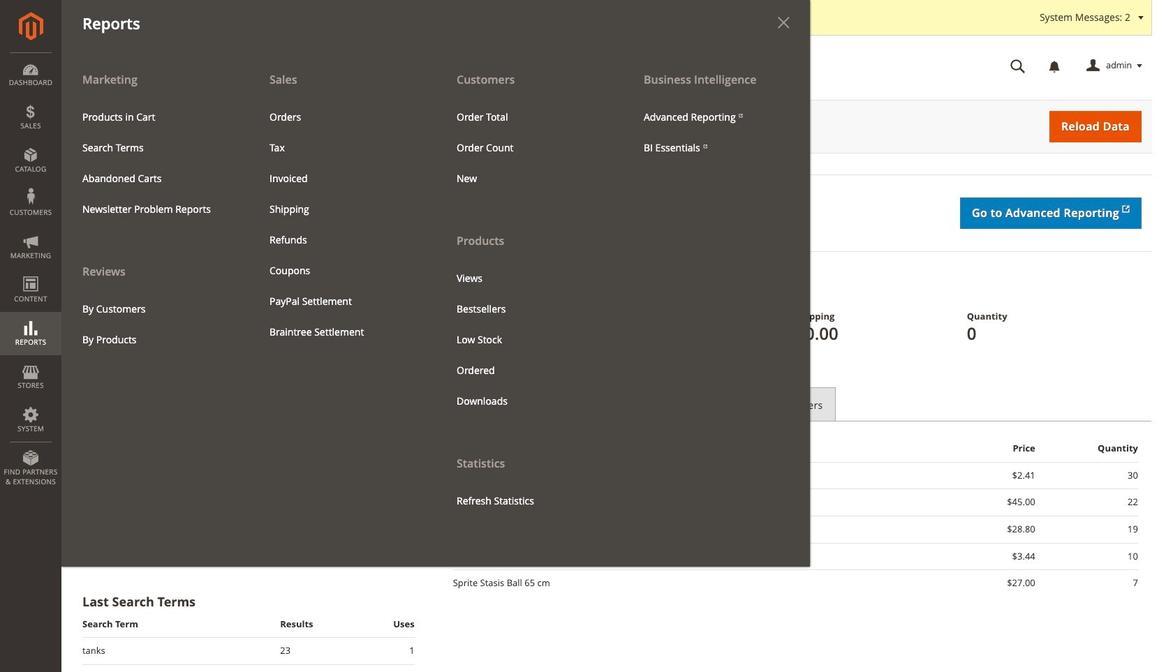 Task type: vqa. For each thing, say whether or not it's contained in the screenshot.
menu
yes



Task type: locate. For each thing, give the bounding box(es) containing it.
menu bar
[[0, 0, 811, 567]]

menu
[[61, 64, 811, 567], [61, 64, 249, 355], [436, 64, 623, 517], [72, 102, 238, 225], [259, 102, 426, 348], [447, 102, 613, 194], [634, 102, 800, 163], [447, 263, 613, 417], [72, 294, 238, 355]]

magento admin panel image
[[19, 12, 43, 41]]



